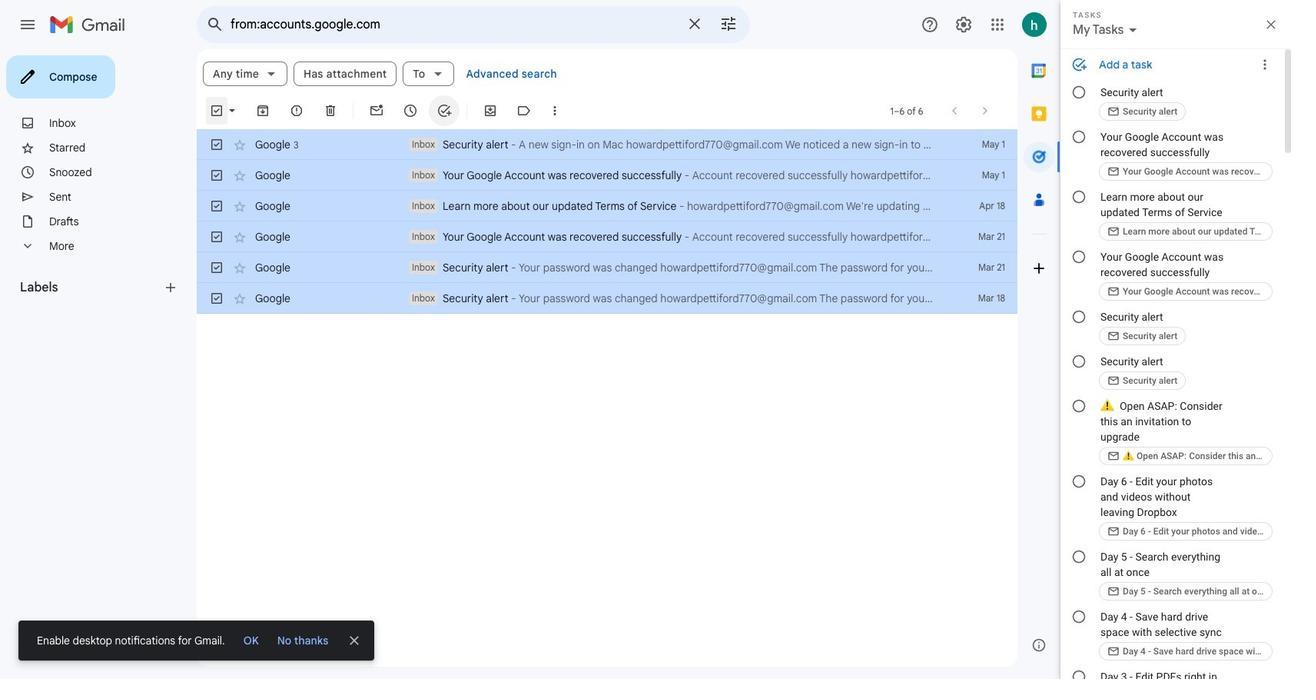 Task type: locate. For each thing, give the bounding box(es) containing it.
None checkbox
[[209, 103, 225, 118], [209, 168, 225, 183], [209, 198, 225, 214], [209, 229, 225, 245], [209, 103, 225, 118], [209, 168, 225, 183], [209, 198, 225, 214], [209, 229, 225, 245]]

advanced search options image
[[714, 8, 744, 39]]

3 row from the top
[[197, 191, 1018, 221]]

4 row from the top
[[197, 221, 1018, 252]]

1 row from the top
[[197, 129, 1018, 160]]

labels image
[[517, 103, 532, 118]]

support image
[[921, 15, 940, 34]]

main content
[[197, 49, 1018, 667]]

tab list
[[1018, 49, 1061, 624]]

heading
[[20, 280, 163, 295]]

search mail image
[[201, 11, 229, 38]]

None search field
[[197, 6, 751, 43]]

None checkbox
[[209, 137, 225, 152], [209, 260, 225, 275], [209, 291, 225, 306], [209, 137, 225, 152], [209, 260, 225, 275], [209, 291, 225, 306]]

settings image
[[955, 15, 974, 34]]

alert
[[18, 35, 1037, 661]]

navigation
[[0, 49, 197, 679]]

row
[[197, 129, 1018, 160], [197, 160, 1018, 191], [197, 191, 1018, 221], [197, 221, 1018, 252], [197, 252, 1018, 283], [197, 283, 1018, 314]]

5 row from the top
[[197, 252, 1018, 283]]

move to inbox image
[[483, 103, 498, 118]]

snooze image
[[403, 103, 418, 118]]

gmail image
[[49, 9, 133, 40]]



Task type: describe. For each thing, give the bounding box(es) containing it.
6 row from the top
[[197, 283, 1018, 314]]

archive image
[[255, 103, 271, 118]]

more email options image
[[548, 103, 563, 118]]

add to tasks image
[[437, 103, 452, 118]]

clear search image
[[680, 8, 711, 39]]

Search mail text field
[[231, 17, 677, 32]]

2 row from the top
[[197, 160, 1018, 191]]

main menu image
[[18, 15, 37, 34]]

report spam image
[[289, 103, 305, 118]]

delete image
[[323, 103, 338, 118]]



Task type: vqa. For each thing, say whether or not it's contained in the screenshot.
Gmail Image
yes



